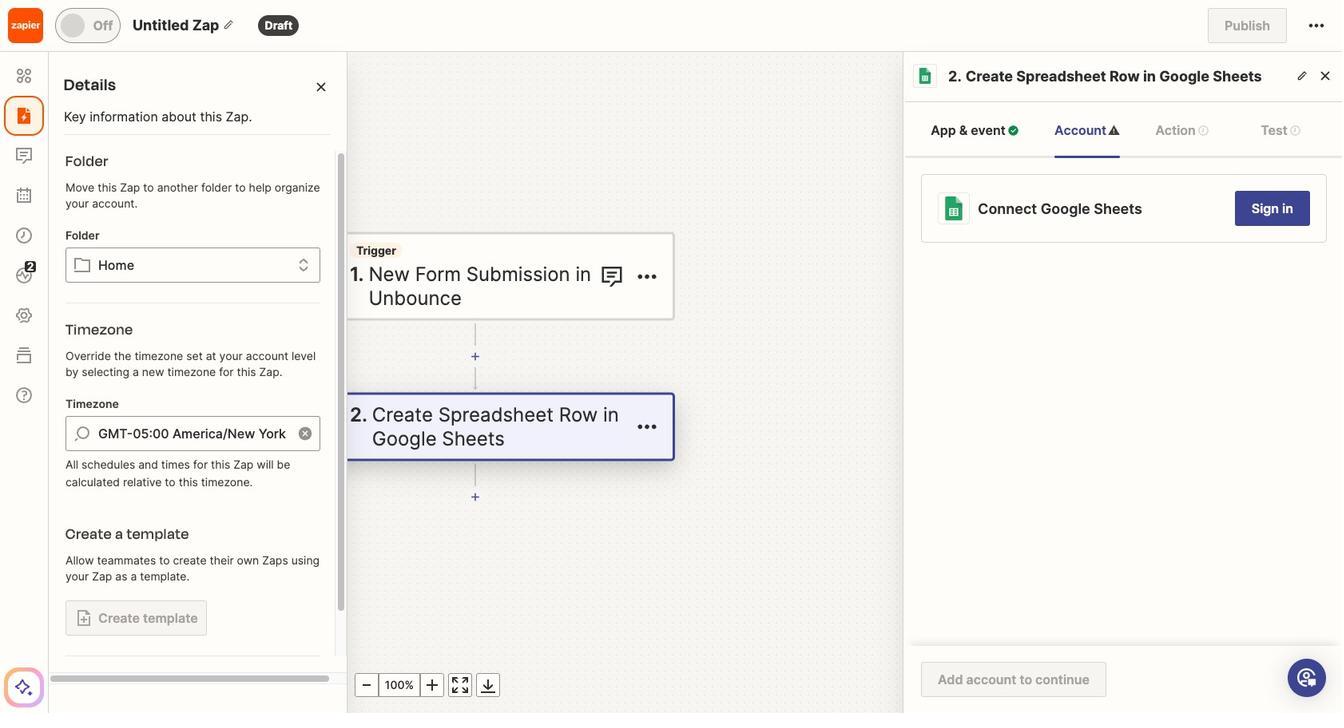 Task type: vqa. For each thing, say whether or not it's contained in the screenshot.
Incomplete element within the Account link
yes



Task type: describe. For each thing, give the bounding box(es) containing it.
move this zap to another folder to help organize your account.
[[66, 181, 320, 210]]

2 folder from the top
[[66, 229, 99, 242]]

indeterminate element for test
[[1290, 124, 1302, 136]]

your inside move this zap to another folder to help organize your account.
[[66, 197, 89, 210]]

account inside button
[[967, 672, 1017, 688]]

home button
[[98, 249, 288, 282]]

100 % for 2nd zoom level percentage element from the right
[[86, 679, 115, 692]]

zap inside move this zap to another folder to help organize your account.
[[120, 181, 140, 194]]

a inside allow teammates to create their own zaps using your zap as a template.
[[131, 570, 137, 583]]

1 zoom level percentage element from the left
[[80, 674, 121, 698]]

incomplete element for 2. create spreadsheet row in google sheets
[[320, 398, 340, 417]]

0 vertical spatial row
[[1110, 68, 1140, 85]]

everything
[[97, 100, 161, 116]]

new
[[369, 263, 410, 286]]

teammates
[[97, 554, 156, 567]]

account.
[[92, 197, 138, 210]]

key
[[64, 109, 86, 125]]

continue
[[1036, 672, 1090, 688]]

create for create a template
[[66, 524, 112, 545]]

2 inside learn the basics get everything you need to know about building your first zap in just 2 minutes.
[[138, 138, 146, 154]]

form
[[415, 263, 461, 286]]

watch
[[99, 168, 139, 184]]

get
[[72, 100, 94, 116]]

zoom in image
[[124, 676, 143, 695]]

all schedules and times for this zap will be calculated relative to this timezone.
[[66, 458, 290, 489]]

video
[[142, 168, 176, 184]]

spreadsheet inside 2. create spreadsheet row in google sheets
[[438, 403, 554, 426]]

google inside 2. create spreadsheet row in google sheets
[[372, 427, 437, 450]]

relative
[[123, 476, 162, 489]]

1.
[[350, 263, 364, 286]]

in inside button
[[1283, 201, 1294, 217]]

know
[[72, 119, 104, 135]]

the for override
[[114, 349, 131, 363]]

zaps
[[262, 554, 288, 567]]

just
[[113, 138, 134, 154]]

zoom in image
[[423, 676, 442, 695]]

and
[[138, 458, 158, 472]]

schedules
[[82, 458, 135, 472]]

will
[[257, 458, 274, 472]]

connect google sheets
[[978, 200, 1143, 217]]

times
[[161, 458, 190, 472]]

your inside allow teammates to create their own zaps using your zap as a template.
[[66, 570, 89, 583]]

account
[[1055, 122, 1107, 138]]

add account to continue
[[938, 672, 1090, 688]]

app & event link
[[931, 102, 1020, 158]]

in inside learn the basics get everything you need to know about building your first zap in just 2 minutes.
[[99, 138, 109, 154]]

1 horizontal spatial sheets
[[1094, 200, 1143, 217]]

100 for 2nd zoom level percentage element from the right
[[86, 679, 106, 692]]

1 horizontal spatial about
[[162, 109, 197, 125]]

need
[[191, 100, 221, 116]]

create template
[[98, 610, 198, 626]]

template inside button
[[143, 610, 198, 626]]

allow
[[66, 554, 94, 567]]

create for create spreadsheet row in google sheets
[[966, 68, 1013, 85]]

a inside override the timezone set at your account level by selecting a new timezone for this zap.
[[133, 365, 139, 379]]

complete image
[[1008, 124, 1020, 136]]

1 horizontal spatial google
[[1041, 200, 1091, 217]]

their
[[210, 554, 234, 567]]

off
[[93, 18, 113, 34]]

zap inside allow teammates to create their own zaps using your zap as a template.
[[92, 570, 112, 583]]

1 horizontal spatial google sheets logo image
[[917, 68, 933, 84]]

information
[[90, 109, 158, 125]]

row inside 2. create spreadsheet row in google sheets
[[559, 403, 598, 426]]

trigger
[[356, 243, 396, 257]]

you
[[165, 100, 187, 116]]

List of items field
[[66, 248, 320, 283]]

open intercom messenger image
[[1298, 669, 1317, 688]]

move
[[66, 181, 94, 194]]

add
[[938, 672, 963, 688]]

2 zoom out image from the left
[[357, 676, 376, 695]]

to left help
[[235, 181, 246, 194]]

watch video button
[[72, 164, 183, 188]]

to inside allow teammates to create their own zaps using your zap as a template.
[[159, 554, 170, 567]]

test
[[1261, 122, 1288, 138]]

action
[[1156, 122, 1196, 138]]

sheets inside 2. create spreadsheet row in google sheets
[[442, 427, 505, 450]]

1 vertical spatial timezone
[[167, 365, 216, 379]]

new
[[142, 365, 164, 379]]

2 inside editor sidebar element
[[27, 260, 34, 273]]

100 for second zoom level percentage element from left
[[385, 679, 405, 692]]

create spreadsheet row in google sheets
[[966, 68, 1263, 85]]

set
[[186, 349, 203, 363]]

Choose a timezone text field
[[98, 417, 291, 451]]

create a template
[[66, 524, 189, 545]]

first
[[228, 119, 251, 135]]

indeterminate image
[[1198, 124, 1210, 136]]

building
[[146, 119, 194, 135]]

1 folder from the top
[[66, 151, 109, 172]]

about inside learn the basics get everything you need to know about building your first zap in just 2 minutes.
[[108, 119, 143, 135]]

allow teammates to create their own zaps using your zap as a template.
[[66, 554, 320, 583]]

this inside override the timezone set at your account level by selecting a new timezone for this zap.
[[237, 365, 256, 379]]

help
[[249, 181, 272, 194]]

as
[[115, 570, 127, 583]]

selecting
[[82, 365, 130, 379]]

create for create template
[[98, 610, 140, 626]]

editor sidebar element
[[4, 52, 44, 708]]

0 vertical spatial timezone
[[135, 349, 183, 363]]



Task type: locate. For each thing, give the bounding box(es) containing it.
2 zoom level percentage element from the left
[[379, 674, 420, 698]]

1 100 from the left
[[86, 679, 106, 692]]

1 100 % from the left
[[86, 679, 115, 692]]

the inside override the timezone set at your account level by selecting a new timezone for this zap.
[[114, 349, 131, 363]]

2
[[138, 138, 146, 154], [27, 260, 34, 273]]

2 timezone from the top
[[66, 397, 119, 411]]

100
[[86, 679, 106, 692], [385, 679, 405, 692]]

0 horizontal spatial export to image image
[[180, 676, 199, 695]]

template
[[127, 524, 189, 545], [143, 610, 198, 626]]

app & event
[[931, 122, 1006, 138]]

1 horizontal spatial 2.
[[949, 68, 962, 85]]

2 vertical spatial google sheets logo image
[[294, 411, 326, 443]]

2 export to image image from the left
[[479, 676, 498, 695]]

add account to continue button
[[921, 663, 1107, 698]]

a left new
[[133, 365, 139, 379]]

to left another
[[143, 181, 154, 194]]

zoom out image
[[58, 676, 78, 695], [357, 676, 376, 695]]

by
[[66, 365, 78, 379]]

this inside move this zap to another folder to help organize your account.
[[98, 181, 117, 194]]

1 horizontal spatial account
[[967, 672, 1017, 688]]

2 vertical spatial sheets
[[442, 427, 505, 450]]

zap up account.
[[120, 181, 140, 194]]

incomplete image
[[1109, 124, 1121, 136], [320, 398, 340, 417]]

2. create spreadsheet row in google sheets
[[350, 403, 619, 450]]

zap left the as
[[92, 570, 112, 583]]

indeterminate element inside action button
[[1198, 124, 1210, 136]]

indeterminate element right test
[[1290, 124, 1302, 136]]

1 vertical spatial spreadsheet
[[438, 403, 554, 426]]

template up 'teammates' on the bottom
[[127, 524, 189, 545]]

2 vertical spatial a
[[131, 570, 137, 583]]

0 vertical spatial a
[[133, 365, 139, 379]]

0 horizontal spatial zoom out image
[[58, 676, 78, 695]]

zap inside all schedules and times for this zap will be calculated relative to this timezone.
[[234, 458, 254, 472]]

0 vertical spatial google
[[1160, 68, 1210, 85]]

zoom level percentage element
[[80, 674, 121, 698], [379, 674, 420, 698]]

details
[[64, 74, 116, 97]]

0 horizontal spatial account
[[246, 349, 289, 363]]

sheets
[[1213, 68, 1263, 85], [1094, 200, 1143, 217], [442, 427, 505, 450]]

0 vertical spatial 2
[[138, 138, 146, 154]]

indeterminate image
[[1290, 124, 1302, 136]]

for right the times on the left of the page
[[193, 458, 208, 472]]

publish button
[[1208, 8, 1288, 43]]

for inside override the timezone set at your account level by selecting a new timezone for this zap.
[[219, 365, 234, 379]]

0 vertical spatial 2.
[[949, 68, 962, 85]]

publish
[[1225, 18, 1271, 34]]

timezone up override
[[66, 320, 133, 340]]

0 horizontal spatial row
[[559, 403, 598, 426]]

100 left zoom in image
[[86, 679, 106, 692]]

1 timezone from the top
[[66, 320, 133, 340]]

in inside trigger 1. new form submission in unbounce
[[576, 263, 592, 286]]

100 % left zoom in icon
[[385, 679, 414, 692]]

key information about this zap.
[[64, 109, 252, 125]]

0 vertical spatial incomplete image
[[1109, 124, 1121, 136]]

1 vertical spatial account
[[967, 672, 1017, 688]]

complete element
[[1008, 124, 1020, 136]]

zap
[[192, 17, 219, 34], [72, 138, 95, 154], [120, 181, 140, 194], [234, 458, 254, 472], [92, 570, 112, 583]]

learn the basics get everything you need to know about building your first zap in just 2 minutes.
[[72, 71, 251, 154]]

unbounce
[[369, 287, 462, 310]]

incomplete element for trigger 1. new form submission in unbounce
[[320, 237, 340, 256]]

account
[[246, 349, 289, 363], [967, 672, 1017, 688]]

basics
[[145, 71, 194, 94]]

0 vertical spatial incomplete element
[[1109, 124, 1121, 136]]

zoom out image left zoom in icon
[[357, 676, 376, 695]]

to down the times on the left of the page
[[165, 476, 176, 489]]

trigger 1. new form submission in unbounce
[[350, 243, 592, 310]]

1 horizontal spatial zoom level percentage element
[[379, 674, 420, 698]]

1 vertical spatial the
[[114, 349, 131, 363]]

2 horizontal spatial google
[[1160, 68, 1210, 85]]

1 horizontal spatial 2
[[138, 138, 146, 154]]

draft
[[265, 18, 293, 32]]

1 vertical spatial a
[[115, 524, 123, 545]]

your down move
[[66, 197, 89, 210]]

export to image image right fit to view icon
[[479, 676, 498, 695]]

1 zoom out image from the left
[[58, 676, 78, 695]]

create
[[966, 68, 1013, 85], [372, 403, 433, 426], [66, 524, 112, 545], [98, 610, 140, 626]]

for inside all schedules and times for this zap will be calculated relative to this timezone.
[[193, 458, 208, 472]]

1 horizontal spatial for
[[219, 365, 234, 379]]

sign
[[1252, 201, 1280, 217]]

your down need
[[197, 119, 224, 135]]

0 horizontal spatial 2
[[27, 260, 34, 273]]

% left zoom in image
[[106, 679, 115, 692]]

zap down know
[[72, 138, 95, 154]]

0 horizontal spatial google
[[372, 427, 437, 450]]

google sheets logo image
[[917, 68, 933, 84], [942, 197, 966, 221], [294, 411, 326, 443]]

your
[[197, 119, 224, 135], [66, 197, 89, 210], [219, 349, 243, 363], [66, 570, 89, 583]]

folder up the home
[[66, 229, 99, 242]]

level
[[292, 349, 316, 363]]

indeterminate element inside test button
[[1290, 124, 1302, 136]]

0 vertical spatial google sheets logo image
[[917, 68, 933, 84]]

1 horizontal spatial zoom out image
[[357, 676, 376, 695]]

0 vertical spatial timezone
[[66, 320, 133, 340]]

0 vertical spatial sheets
[[1213, 68, 1263, 85]]

0 horizontal spatial zoom level percentage element
[[80, 674, 121, 698]]

the up the selecting
[[114, 349, 131, 363]]

incomplete element inside 'account' link
[[1109, 124, 1121, 136]]

template.
[[140, 570, 190, 583]]

your right the at
[[219, 349, 243, 363]]

about
[[162, 109, 197, 125], [108, 119, 143, 135]]

create
[[173, 554, 207, 567]]

100 % for second zoom level percentage element from left
[[385, 679, 414, 692]]

1 % from the left
[[106, 679, 115, 692]]

2 horizontal spatial google sheets logo image
[[942, 197, 966, 221]]

create inside button
[[98, 610, 140, 626]]

your down allow
[[66, 570, 89, 583]]

zap. inside override the timezone set at your account level by selecting a new timezone for this zap.
[[259, 365, 283, 379]]

1 horizontal spatial export to image image
[[479, 676, 498, 695]]

incomplete element
[[1109, 124, 1121, 136], [320, 237, 340, 256], [320, 398, 340, 417]]

google
[[1160, 68, 1210, 85], [1041, 200, 1091, 217], [372, 427, 437, 450]]

watch video
[[99, 168, 176, 184]]

2 % from the left
[[405, 679, 414, 692]]

1 indeterminate element from the left
[[1198, 124, 1210, 136]]

folder up move
[[66, 151, 109, 172]]

create template button
[[66, 601, 207, 636]]

the inside learn the basics get everything you need to know about building your first zap in just 2 minutes.
[[117, 71, 142, 94]]

action button
[[1140, 102, 1226, 158]]

override
[[66, 349, 111, 363]]

1 vertical spatial 2.
[[350, 403, 368, 426]]

folder
[[201, 181, 232, 194]]

1 horizontal spatial 100 %
[[385, 679, 414, 692]]

1 horizontal spatial 100
[[385, 679, 405, 692]]

to inside all schedules and times for this zap will be calculated relative to this timezone.
[[165, 476, 176, 489]]

app
[[931, 122, 956, 138]]

timezone
[[135, 349, 183, 363], [167, 365, 216, 379]]

timezone down the selecting
[[66, 397, 119, 411]]

create inside 2. create spreadsheet row in google sheets
[[372, 403, 433, 426]]

sign in button
[[1235, 191, 1311, 226]]

a up 'teammates' on the bottom
[[115, 524, 123, 545]]

account link
[[1055, 102, 1121, 158]]

% left zoom in icon
[[405, 679, 414, 692]]

your inside learn the basics get everything you need to know about building your first zap in just 2 minutes.
[[197, 119, 224, 135]]

1 vertical spatial zap.
[[259, 365, 283, 379]]

google sheets logo image down "level"
[[294, 411, 326, 443]]

2 100 from the left
[[385, 679, 405, 692]]

2 vertical spatial google
[[372, 427, 437, 450]]

0 horizontal spatial indeterminate element
[[1198, 124, 1210, 136]]

folder
[[66, 151, 109, 172], [66, 229, 99, 242]]

the
[[117, 71, 142, 94], [114, 349, 131, 363]]

be
[[277, 458, 290, 472]]

zoom level percentage element left zoom in icon
[[379, 674, 420, 698]]

2. inside 2. create spreadsheet row in google sheets
[[350, 403, 368, 426]]

indeterminate element right the action
[[1198, 124, 1210, 136]]

sign in
[[1252, 201, 1294, 217]]

connect
[[978, 200, 1038, 217]]

zoom level percentage element left zoom in image
[[80, 674, 121, 698]]

2 horizontal spatial sheets
[[1213, 68, 1263, 85]]

2 vertical spatial incomplete element
[[320, 398, 340, 417]]

the for learn
[[117, 71, 142, 94]]

zap left will
[[234, 458, 254, 472]]

1 horizontal spatial %
[[405, 679, 414, 692]]

2. for 2. create spreadsheet row in google sheets
[[350, 403, 368, 426]]

0 horizontal spatial about
[[108, 119, 143, 135]]

0 vertical spatial zap.
[[226, 109, 252, 125]]

0 horizontal spatial zap.
[[226, 109, 252, 125]]

the up "everything"
[[117, 71, 142, 94]]

google sheets logo image up app
[[917, 68, 933, 84]]

calculated
[[66, 476, 120, 489]]

zoom out image left zoom in image
[[58, 676, 78, 695]]

1 horizontal spatial incomplete image
[[1109, 124, 1121, 136]]

0 horizontal spatial incomplete image
[[320, 398, 340, 417]]

100 left zoom in icon
[[385, 679, 405, 692]]

a
[[133, 365, 139, 379], [115, 524, 123, 545], [131, 570, 137, 583]]

account inside override the timezone set at your account level by selecting a new timezone for this zap.
[[246, 349, 289, 363]]

at
[[206, 349, 216, 363]]

0 vertical spatial folder
[[66, 151, 109, 172]]

0 horizontal spatial 100
[[86, 679, 106, 692]]

event
[[971, 122, 1006, 138]]

1 vertical spatial timezone
[[66, 397, 119, 411]]

0 horizontal spatial for
[[193, 458, 208, 472]]

own
[[237, 554, 259, 567]]

0 horizontal spatial google sheets logo image
[[294, 411, 326, 443]]

1 vertical spatial incomplete image
[[320, 398, 340, 417]]

1 vertical spatial row
[[559, 403, 598, 426]]

to left continue
[[1020, 672, 1033, 688]]

1 vertical spatial incomplete element
[[320, 237, 340, 256]]

to up template.
[[159, 554, 170, 567]]

1 horizontal spatial zap.
[[259, 365, 283, 379]]

1 vertical spatial for
[[193, 458, 208, 472]]

1 vertical spatial folder
[[66, 229, 99, 242]]

a right the as
[[131, 570, 137, 583]]

untitled zap
[[133, 17, 219, 34]]

test button
[[1245, 102, 1318, 158]]

export to image image right fit to view image
[[180, 676, 199, 695]]

1 vertical spatial 2
[[27, 260, 34, 273]]

timezone.
[[201, 476, 253, 489]]

1 horizontal spatial spreadsheet
[[1017, 68, 1107, 85]]

organize
[[275, 181, 320, 194]]

incomplete image inside 'account' link
[[1109, 124, 1121, 136]]

zap inside learn the basics get everything you need to know about building your first zap in just 2 minutes.
[[72, 138, 95, 154]]

in inside 2. create spreadsheet row in google sheets
[[603, 403, 619, 426]]

0 vertical spatial the
[[117, 71, 142, 94]]

another
[[157, 181, 198, 194]]

timezone down set on the left
[[167, 365, 216, 379]]

unbounce logo image
[[294, 251, 326, 283]]

zap right untitled
[[192, 17, 219, 34]]

1 vertical spatial template
[[143, 610, 198, 626]]

2. for 2.
[[949, 68, 962, 85]]

timezone up new
[[135, 349, 183, 363]]

2 indeterminate element from the left
[[1290, 124, 1302, 136]]

1 horizontal spatial indeterminate element
[[1290, 124, 1302, 136]]

0 horizontal spatial 2.
[[350, 403, 368, 426]]

2 100 % from the left
[[385, 679, 414, 692]]

untitled
[[133, 17, 189, 34]]

None field
[[66, 416, 320, 452]]

0 vertical spatial spreadsheet
[[1017, 68, 1107, 85]]

1 export to image image from the left
[[180, 676, 199, 695]]

indeterminate element for action
[[1198, 124, 1210, 136]]

fit to view image
[[152, 676, 171, 695]]

account right add
[[967, 672, 1017, 688]]

0 vertical spatial account
[[246, 349, 289, 363]]

submission
[[467, 263, 570, 286]]

zap.
[[226, 109, 252, 125], [259, 365, 283, 379]]

0 horizontal spatial %
[[106, 679, 115, 692]]

your inside override the timezone set at your account level by selecting a new timezone for this zap.
[[219, 349, 243, 363]]

template down template.
[[143, 610, 198, 626]]

1 vertical spatial google sheets logo image
[[942, 197, 966, 221]]

to inside button
[[1020, 672, 1033, 688]]

0 horizontal spatial sheets
[[442, 427, 505, 450]]

0 vertical spatial for
[[219, 365, 234, 379]]

row
[[1110, 68, 1140, 85], [559, 403, 598, 426]]

%
[[106, 679, 115, 692], [405, 679, 414, 692]]

timezone
[[66, 320, 133, 340], [66, 397, 119, 411]]

for up choose a timezone text field on the bottom left of page
[[219, 365, 234, 379]]

0 horizontal spatial spreadsheet
[[438, 403, 554, 426]]

1 vertical spatial sheets
[[1094, 200, 1143, 217]]

0 horizontal spatial 100 %
[[86, 679, 115, 692]]

1 horizontal spatial row
[[1110, 68, 1140, 85]]

learn
[[72, 71, 113, 94]]

0 vertical spatial template
[[127, 524, 189, 545]]

&
[[960, 122, 968, 138]]

this
[[200, 109, 222, 125], [98, 181, 117, 194], [237, 365, 256, 379], [211, 458, 230, 472], [179, 476, 198, 489]]

to inside learn the basics get everything you need to know about building your first zap in just 2 minutes.
[[224, 100, 237, 116]]

export to image image
[[180, 676, 199, 695], [479, 676, 498, 695]]

minutes.
[[149, 138, 201, 154]]

100 %
[[86, 679, 115, 692], [385, 679, 414, 692]]

in
[[1144, 68, 1156, 85], [99, 138, 109, 154], [1283, 201, 1294, 217], [576, 263, 592, 286], [603, 403, 619, 426]]

account left "level"
[[246, 349, 289, 363]]

to up first
[[224, 100, 237, 116]]

fit to view image
[[451, 676, 470, 695]]

incomplete image
[[320, 237, 340, 256]]

using
[[291, 554, 320, 567]]

1 vertical spatial google
[[1041, 200, 1091, 217]]

all
[[66, 458, 78, 472]]

for
[[219, 365, 234, 379], [193, 458, 208, 472]]

google sheets logo image left connect in the top right of the page
[[942, 197, 966, 221]]

home
[[98, 257, 134, 273]]

indeterminate element
[[1198, 124, 1210, 136], [1290, 124, 1302, 136]]

override the timezone set at your account level by selecting a new timezone for this zap.
[[66, 349, 316, 379]]

100 % left zoom in image
[[86, 679, 115, 692]]

spreadsheet
[[1017, 68, 1107, 85], [438, 403, 554, 426]]



